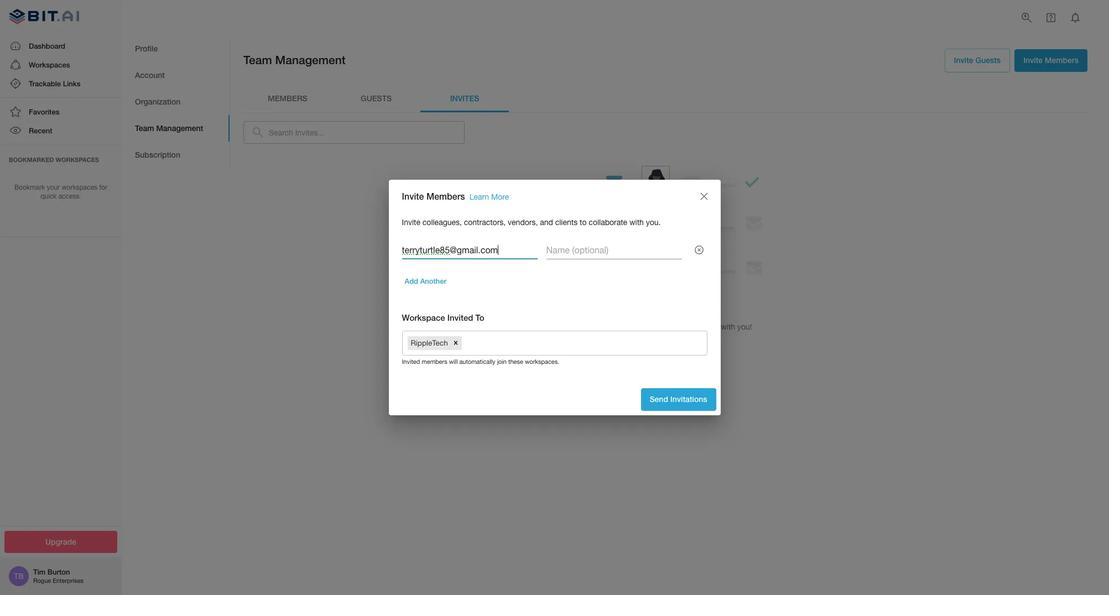 Task type: locate. For each thing, give the bounding box(es) containing it.
invited down 'rippletech'
[[402, 359, 420, 365]]

0 horizontal spatial team
[[135, 123, 154, 133]]

members right team
[[637, 322, 669, 331]]

0 horizontal spatial tab list
[[122, 35, 230, 168]]

with
[[630, 218, 644, 227], [721, 322, 736, 331]]

0 vertical spatial management
[[275, 53, 346, 67]]

0 horizontal spatial with
[[630, 218, 644, 227]]

tab list
[[122, 35, 230, 168], [244, 86, 1088, 112]]

to inside the invite members "dialog"
[[580, 218, 587, 227]]

1 horizontal spatial management
[[275, 53, 346, 67]]

1 horizontal spatial to
[[672, 322, 678, 331]]

1 vertical spatial management
[[156, 123, 203, 133]]

more
[[492, 193, 509, 201], [668, 348, 686, 357]]

1 vertical spatial members
[[427, 191, 465, 201]]

0 vertical spatial members
[[637, 322, 669, 331]]

0 horizontal spatial team management
[[135, 123, 203, 133]]

guests
[[976, 55, 1001, 65]]

1 horizontal spatial members
[[637, 322, 669, 331]]

with left you.
[[630, 218, 644, 227]]

with left you!
[[721, 322, 736, 331]]

1 vertical spatial team
[[135, 123, 154, 133]]

0 vertical spatial to
[[580, 218, 587, 227]]

0 vertical spatial collaborate
[[589, 218, 628, 227]]

0 vertical spatial team management
[[244, 53, 346, 67]]

your up quick
[[47, 184, 60, 191]]

0 vertical spatial your
[[47, 184, 60, 191]]

guests
[[361, 94, 392, 103]]

0 horizontal spatial to
[[580, 218, 587, 227]]

invite left guests
[[955, 55, 974, 65]]

1 horizontal spatial with
[[721, 322, 736, 331]]

1 vertical spatial team management
[[135, 123, 203, 133]]

1 horizontal spatial team management
[[244, 53, 346, 67]]

collaborate inside the invite members "dialog"
[[589, 218, 628, 227]]

0 horizontal spatial collaborate
[[589, 218, 628, 227]]

invited left to
[[448, 313, 473, 322]]

0 horizontal spatial learn more link
[[470, 193, 509, 201]]

workspaces
[[56, 156, 99, 163]]

team management up members
[[244, 53, 346, 67]]

1 horizontal spatial learn
[[645, 348, 666, 357]]

collaborate up name (optional) text field
[[589, 218, 628, 227]]

1 vertical spatial your
[[600, 322, 615, 331]]

more down invite your team members to collaborate with you!
[[668, 348, 686, 357]]

invite inside invite members button
[[1024, 55, 1043, 65]]

0 horizontal spatial more
[[492, 193, 509, 201]]

upgrade button
[[4, 531, 117, 554]]

0 vertical spatial invited
[[448, 313, 473, 322]]

to
[[476, 313, 485, 322]]

team management link
[[122, 115, 230, 142]]

recent
[[29, 126, 52, 135]]

0 vertical spatial more
[[492, 193, 509, 201]]

members
[[1046, 55, 1079, 65], [427, 191, 465, 201]]

1 vertical spatial with
[[721, 322, 736, 331]]

0 horizontal spatial invited
[[402, 359, 420, 365]]

to
[[580, 218, 587, 227], [672, 322, 678, 331]]

invite members learn more
[[402, 191, 509, 201]]

invite inside invite guests button
[[955, 55, 974, 65]]

tb
[[14, 572, 24, 581]]

learn down invite your team members to collaborate with you!
[[645, 348, 666, 357]]

1 vertical spatial more
[[668, 348, 686, 357]]

members
[[637, 322, 669, 331], [422, 359, 448, 365]]

to right 'clients'
[[580, 218, 587, 227]]

invite up colleagues,
[[402, 191, 424, 201]]

1 vertical spatial to
[[672, 322, 678, 331]]

rogue
[[33, 578, 51, 585]]

to up the learn more
[[672, 322, 678, 331]]

Email Address text field
[[402, 242, 538, 260]]

invite guests
[[955, 55, 1001, 65]]

workspaces button
[[0, 55, 122, 74]]

for
[[99, 184, 107, 191]]

1 horizontal spatial members
[[1046, 55, 1079, 65]]

invite left team
[[579, 322, 598, 331]]

team up subscription
[[135, 123, 154, 133]]

invite members button
[[1015, 49, 1088, 72]]

team management down the organization "link"
[[135, 123, 203, 133]]

1 horizontal spatial your
[[600, 322, 615, 331]]

learn inside invite members learn more
[[470, 193, 489, 201]]

invite
[[955, 55, 974, 65], [1024, 55, 1043, 65], [402, 191, 424, 201], [402, 218, 421, 227], [579, 322, 598, 331]]

dashboard button
[[0, 36, 122, 55]]

your for invite
[[600, 322, 615, 331]]

tim burton rogue enterprises
[[33, 568, 83, 585]]

more up contractors,
[[492, 193, 509, 201]]

add
[[405, 277, 418, 286]]

workspaces
[[29, 60, 70, 69]]

0 horizontal spatial members
[[427, 191, 465, 201]]

1 vertical spatial members
[[422, 359, 448, 365]]

you!
[[738, 322, 752, 331]]

bookmarked workspaces
[[9, 156, 99, 163]]

invite left colleagues,
[[402, 218, 421, 227]]

dashboard
[[29, 41, 65, 50]]

team
[[244, 53, 272, 67], [135, 123, 154, 133]]

quick
[[41, 193, 57, 201]]

trackable links
[[29, 79, 81, 88]]

invite for invite members
[[1024, 55, 1043, 65]]

1 horizontal spatial invited
[[448, 313, 473, 322]]

members left will at the bottom left of page
[[422, 359, 448, 365]]

bookmark
[[14, 184, 45, 191]]

0 vertical spatial with
[[630, 218, 644, 227]]

your inside bookmark your workspaces for quick access.
[[47, 184, 60, 191]]

invite members dialog
[[389, 180, 721, 416]]

1 horizontal spatial team
[[244, 53, 272, 67]]

0 horizontal spatial your
[[47, 184, 60, 191]]

add another
[[405, 277, 447, 286]]

join
[[497, 359, 507, 365]]

team management
[[244, 53, 346, 67], [135, 123, 203, 133]]

1 vertical spatial invited
[[402, 359, 420, 365]]

collaborate up the learn more
[[681, 322, 719, 331]]

more inside invite members learn more
[[492, 193, 509, 201]]

invite right guests
[[1024, 55, 1043, 65]]

upgrade
[[45, 537, 76, 547]]

0 horizontal spatial learn
[[470, 193, 489, 201]]

trackable links button
[[0, 74, 122, 93]]

invite for invite your team members to collaborate with you!
[[579, 322, 598, 331]]

team up members
[[244, 53, 272, 67]]

members inside button
[[1046, 55, 1079, 65]]

invited
[[448, 313, 473, 322], [402, 359, 420, 365]]

0 vertical spatial learn
[[470, 193, 489, 201]]

1 vertical spatial collaborate
[[681, 322, 719, 331]]

management down the organization "link"
[[156, 123, 203, 133]]

learn
[[470, 193, 489, 201], [645, 348, 666, 357]]

collaborate
[[589, 218, 628, 227], [681, 322, 719, 331]]

send invitations
[[650, 395, 708, 404]]

management up members
[[275, 53, 346, 67]]

bookmarked
[[9, 156, 54, 163]]

organization
[[135, 97, 181, 106]]

1 vertical spatial learn more link
[[637, 342, 695, 364]]

0 vertical spatial learn more link
[[470, 193, 509, 201]]

your left team
[[600, 322, 615, 331]]

1 horizontal spatial learn more link
[[637, 342, 695, 364]]

learn more link up contractors,
[[470, 193, 509, 201]]

0 horizontal spatial members
[[422, 359, 448, 365]]

subscription
[[135, 150, 180, 159]]

learn up contractors,
[[470, 193, 489, 201]]

profile link
[[122, 35, 230, 62]]

these
[[509, 359, 524, 365]]

workspace invited to
[[402, 313, 485, 322]]

1 horizontal spatial tab list
[[244, 86, 1088, 112]]

learn more link inside the invite members "dialog"
[[470, 193, 509, 201]]

recent button
[[0, 121, 122, 140]]

colleagues,
[[423, 218, 462, 227]]

your
[[47, 184, 60, 191], [600, 322, 615, 331]]

account
[[135, 70, 165, 80]]

learn more link down invite your team members to collaborate with you!
[[637, 342, 695, 364]]

invites button
[[421, 86, 509, 112]]

contractors,
[[464, 218, 506, 227]]

members inside "dialog"
[[427, 191, 465, 201]]

1 horizontal spatial collaborate
[[681, 322, 719, 331]]

0 vertical spatial members
[[1046, 55, 1079, 65]]

workspaces.
[[525, 359, 560, 365]]

workspace
[[402, 313, 445, 322]]

learn more link
[[470, 193, 509, 201], [637, 342, 695, 364]]

management
[[275, 53, 346, 67], [156, 123, 203, 133]]



Task type: describe. For each thing, give the bounding box(es) containing it.
add another button
[[402, 273, 450, 290]]

your for bookmark
[[47, 184, 60, 191]]

invite for invite colleagues, contractors, vendors, and clients to collaborate with you.
[[402, 218, 421, 227]]

members for invite members learn more
[[427, 191, 465, 201]]

workspaces
[[62, 184, 97, 191]]

members button
[[244, 86, 332, 112]]

send invitations button
[[641, 389, 717, 411]]

enterprises
[[53, 578, 83, 585]]

invite your team members to collaborate with you!
[[579, 322, 752, 331]]

access.
[[58, 193, 81, 201]]

invite guests button
[[945, 49, 1011, 72]]

Search Invites... search field
[[269, 121, 465, 144]]

with inside the invite members "dialog"
[[630, 218, 644, 227]]

guests button
[[332, 86, 421, 112]]

invited members will automatically join these workspaces.
[[402, 359, 560, 365]]

subscription link
[[122, 142, 230, 168]]

tab list containing profile
[[122, 35, 230, 168]]

invites
[[450, 94, 480, 103]]

profile
[[135, 44, 158, 53]]

vendors,
[[508, 218, 538, 227]]

bookmark your workspaces for quick access.
[[14, 184, 107, 201]]

invitations
[[671, 395, 708, 404]]

1 horizontal spatial more
[[668, 348, 686, 357]]

members inside "dialog"
[[422, 359, 448, 365]]

Name (optional) text field
[[547, 242, 682, 260]]

members
[[268, 94, 308, 103]]

rippletech
[[411, 339, 448, 348]]

trackable
[[29, 79, 61, 88]]

0 vertical spatial team
[[244, 53, 272, 67]]

tab list containing members
[[244, 86, 1088, 112]]

invite members
[[1024, 55, 1079, 65]]

clients
[[556, 218, 578, 227]]

favorites button
[[0, 102, 122, 121]]

learn more
[[645, 348, 686, 357]]

invite for invite members learn more
[[402, 191, 424, 201]]

and
[[540, 218, 553, 227]]

account link
[[122, 62, 230, 89]]

organization link
[[122, 89, 230, 115]]

will
[[449, 359, 458, 365]]

invite colleagues, contractors, vendors, and clients to collaborate with you.
[[402, 218, 661, 227]]

another
[[420, 277, 447, 286]]

1 vertical spatial learn
[[645, 348, 666, 357]]

team
[[617, 322, 635, 331]]

tim
[[33, 568, 45, 577]]

send
[[650, 395, 669, 404]]

you.
[[646, 218, 661, 227]]

0 horizontal spatial management
[[156, 123, 203, 133]]

members for invite members
[[1046, 55, 1079, 65]]

burton
[[47, 568, 70, 577]]

links
[[63, 79, 81, 88]]

invite for invite guests
[[955, 55, 974, 65]]

automatically
[[460, 359, 496, 365]]

favorites
[[29, 107, 59, 116]]



Task type: vqa. For each thing, say whether or not it's contained in the screenshot.
topmost "Invited"
yes



